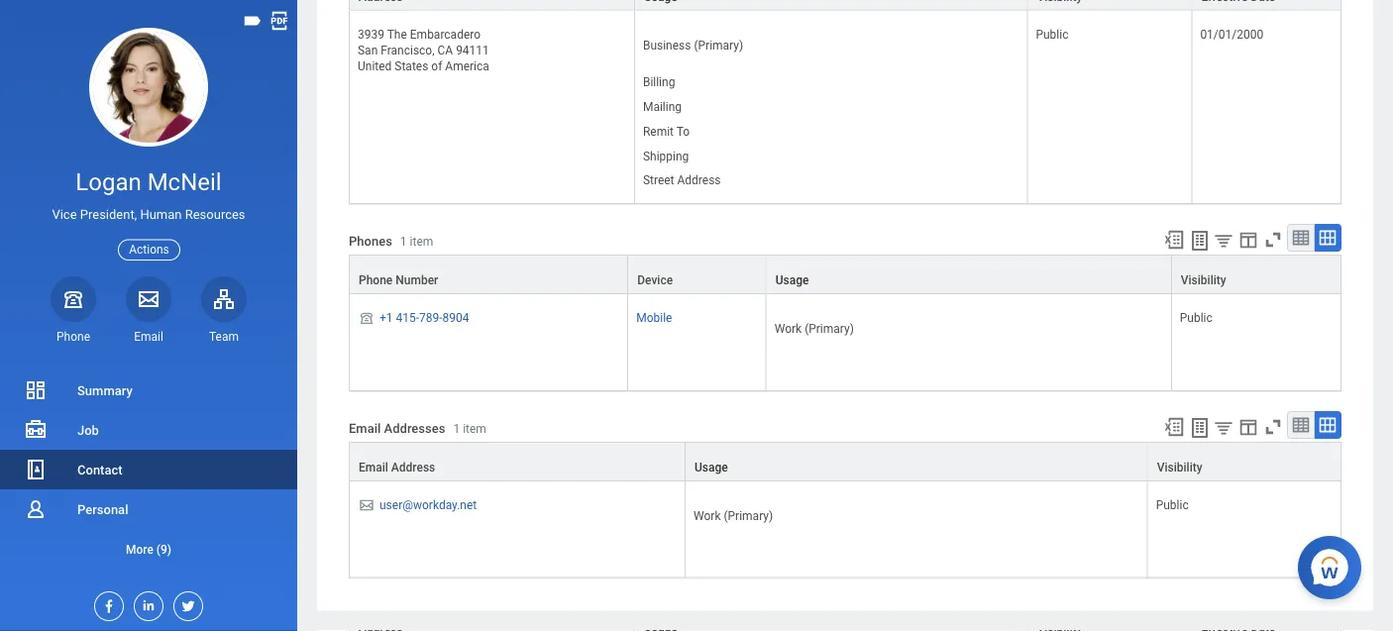 Task type: locate. For each thing, give the bounding box(es) containing it.
1 click to view/edit grid preferences image from the top
[[1238, 229, 1260, 251]]

1 vertical spatial email
[[349, 422, 381, 437]]

row containing +1 415-789-8904
[[349, 295, 1342, 392]]

1
[[400, 236, 407, 249], [453, 423, 460, 437]]

personal
[[77, 502, 128, 517]]

phone
[[359, 274, 393, 288], [56, 330, 90, 344]]

phone image
[[59, 287, 87, 311]]

phones 1 item
[[349, 235, 433, 249]]

1 vertical spatial visibility
[[1157, 461, 1203, 475]]

email left addresses
[[349, 422, 381, 437]]

address inside items selected list
[[677, 174, 721, 188]]

01/01/2000
[[1201, 28, 1264, 41]]

0 vertical spatial phone
[[359, 274, 393, 288]]

visibility button down fullscreen image
[[1172, 256, 1341, 294]]

export to worksheets image
[[1188, 417, 1212, 440]]

click to view/edit grid preferences image left fullscreen icon
[[1238, 417, 1260, 438]]

0 vertical spatial email
[[134, 330, 163, 344]]

public element
[[1036, 24, 1069, 41], [1180, 308, 1213, 325], [1156, 495, 1189, 513]]

actions button
[[118, 239, 180, 260]]

email for address
[[359, 461, 388, 475]]

address for email address
[[391, 461, 435, 475]]

1 toolbar from the top
[[1155, 224, 1342, 255]]

item up "email address" popup button
[[463, 423, 486, 437]]

(primary) for row containing user@workday.net
[[724, 510, 773, 524]]

1 select to filter grid data image from the top
[[1213, 230, 1235, 251]]

1 vertical spatial phone
[[56, 330, 90, 344]]

1 vertical spatial public
[[1180, 312, 1213, 325]]

(primary) for items selected list
[[694, 38, 743, 52]]

select to filter grid data image right export to worksheets icon
[[1213, 418, 1235, 438]]

billing
[[643, 76, 675, 90]]

6 row from the top
[[349, 482, 1342, 579]]

0 horizontal spatial 1
[[400, 236, 407, 249]]

1 inside email addresses 1 item
[[453, 423, 460, 437]]

phones
[[349, 235, 392, 249]]

work (primary)
[[775, 323, 854, 336], [694, 510, 773, 524]]

0 horizontal spatial item
[[410, 236, 433, 249]]

visibility down export to excel icon
[[1157, 461, 1203, 475]]

team link
[[201, 276, 247, 345]]

1 horizontal spatial work (primary) element
[[775, 319, 854, 336]]

2 click to view/edit grid preferences image from the top
[[1238, 417, 1260, 438]]

0 vertical spatial toolbar
[[1155, 224, 1342, 255]]

email addresses 1 item
[[349, 422, 486, 437]]

click to view/edit grid preferences image
[[1238, 229, 1260, 251], [1238, 417, 1260, 438]]

fullscreen image
[[1263, 229, 1284, 251]]

san
[[358, 43, 378, 57]]

2 row from the top
[[349, 11, 1342, 205]]

item inside 'phones 1 item'
[[410, 236, 433, 249]]

remit
[[643, 125, 674, 139]]

0 vertical spatial (primary)
[[694, 38, 743, 52]]

visibility button down fullscreen icon
[[1148, 443, 1341, 481]]

fullscreen image
[[1263, 417, 1284, 438]]

team logan mcneil element
[[201, 329, 247, 345]]

click to view/edit grid preferences image for addresses
[[1238, 417, 1260, 438]]

device button
[[629, 256, 766, 294]]

row containing 3939 the embarcadero
[[349, 11, 1342, 205]]

user@workday.net
[[380, 499, 477, 513]]

1 horizontal spatial phone
[[359, 274, 393, 288]]

select to filter grid data image for addresses
[[1213, 418, 1235, 438]]

items selected list
[[643, 72, 753, 192]]

addresses
[[384, 422, 445, 437]]

states
[[395, 59, 429, 73]]

visibility
[[1181, 274, 1227, 288], [1157, 461, 1203, 475]]

1 horizontal spatial item
[[463, 423, 486, 437]]

table image
[[1291, 228, 1311, 248]]

visibility down export to worksheets image
[[1181, 274, 1227, 288]]

address inside popup button
[[391, 461, 435, 475]]

2 vertical spatial (primary)
[[724, 510, 773, 524]]

0 horizontal spatial phone
[[56, 330, 90, 344]]

select to filter grid data image right export to worksheets image
[[1213, 230, 1235, 251]]

ca
[[438, 43, 453, 57]]

0 vertical spatial work
[[775, 323, 802, 336]]

phone inside navigation pane region
[[56, 330, 90, 344]]

4 row from the top
[[349, 295, 1342, 392]]

usage
[[776, 274, 809, 288], [695, 461, 728, 475]]

work for work (primary) element to the top
[[775, 323, 802, 336]]

mailing element
[[643, 96, 682, 114]]

export to worksheets image
[[1188, 229, 1212, 253]]

0 horizontal spatial work
[[694, 510, 721, 524]]

0 vertical spatial public
[[1036, 28, 1069, 41]]

1 vertical spatial usage
[[695, 461, 728, 475]]

select to filter grid data image
[[1213, 230, 1235, 251], [1213, 418, 1235, 438]]

visibility for topmost visibility popup button
[[1181, 274, 1227, 288]]

0 vertical spatial item
[[410, 236, 433, 249]]

visibility button
[[1172, 256, 1341, 294], [1148, 443, 1341, 481]]

email down mail icon at the top left of page
[[134, 330, 163, 344]]

toolbar for 1
[[1155, 224, 1342, 255]]

address up user@workday.net link
[[391, 461, 435, 475]]

to
[[677, 125, 690, 139]]

1 vertical spatial work (primary)
[[694, 510, 773, 524]]

list
[[0, 371, 297, 569]]

click to view/edit grid preferences image left fullscreen image
[[1238, 229, 1260, 251]]

2 select to filter grid data image from the top
[[1213, 418, 1235, 438]]

0 horizontal spatial address
[[391, 461, 435, 475]]

415-
[[396, 312, 419, 325]]

personal image
[[24, 498, 48, 521]]

more (9)
[[126, 543, 172, 556]]

1 vertical spatial 1
[[453, 423, 460, 437]]

1 horizontal spatial address
[[677, 174, 721, 188]]

phone number button
[[350, 256, 628, 294]]

work
[[775, 323, 802, 336], [694, 510, 721, 524]]

toolbar
[[1155, 224, 1342, 255], [1155, 412, 1342, 442]]

address
[[677, 174, 721, 188], [391, 461, 435, 475]]

+1
[[380, 312, 393, 325]]

item
[[410, 236, 433, 249], [463, 423, 486, 437]]

public for topmost public element
[[1036, 28, 1069, 41]]

1 vertical spatial address
[[391, 461, 435, 475]]

0 vertical spatial select to filter grid data image
[[1213, 230, 1235, 251]]

contact image
[[24, 458, 48, 482]]

work (primary) element
[[775, 319, 854, 336], [694, 506, 773, 524]]

row containing user@workday.net
[[349, 482, 1342, 579]]

1 horizontal spatial work
[[775, 323, 802, 336]]

address right street
[[677, 174, 721, 188]]

1 vertical spatial click to view/edit grid preferences image
[[1238, 417, 1260, 438]]

1 vertical spatial work (primary) element
[[694, 506, 773, 524]]

phone logan mcneil element
[[51, 329, 96, 345]]

click to view/edit grid preferences image for 1
[[1238, 229, 1260, 251]]

0 vertical spatial 1
[[400, 236, 407, 249]]

1 inside 'phones 1 item'
[[400, 236, 407, 249]]

2 toolbar from the top
[[1155, 412, 1342, 442]]

email inside row
[[359, 461, 388, 475]]

0 horizontal spatial usage
[[695, 461, 728, 475]]

public
[[1036, 28, 1069, 41], [1180, 312, 1213, 325], [1156, 499, 1189, 513]]

2 vertical spatial public
[[1156, 499, 1189, 513]]

mobile link
[[636, 308, 672, 325]]

1 vertical spatial toolbar
[[1155, 412, 1342, 442]]

1 right phones
[[400, 236, 407, 249]]

0 vertical spatial usage
[[776, 274, 809, 288]]

team
[[209, 330, 239, 344]]

business (primary)
[[643, 38, 743, 52]]

0 vertical spatial click to view/edit grid preferences image
[[1238, 229, 1260, 251]]

email
[[134, 330, 163, 344], [349, 422, 381, 437], [359, 461, 388, 475]]

1 vertical spatial select to filter grid data image
[[1213, 418, 1235, 438]]

5 row from the top
[[349, 442, 1342, 482]]

linkedin image
[[135, 593, 157, 613]]

phone button
[[51, 276, 96, 345]]

email address
[[359, 461, 435, 475]]

embarcadero
[[410, 28, 481, 41]]

1 vertical spatial work
[[694, 510, 721, 524]]

street address element
[[643, 170, 721, 188]]

twitter image
[[174, 593, 196, 614]]

row containing phone number
[[349, 255, 1342, 295]]

3 row from the top
[[349, 255, 1342, 295]]

human
[[140, 207, 182, 222]]

business
[[643, 38, 691, 52]]

phone down phone image
[[56, 330, 90, 344]]

1 horizontal spatial 1
[[453, 423, 460, 437]]

1 horizontal spatial work (primary)
[[775, 323, 854, 336]]

summary link
[[0, 371, 297, 410]]

1 right addresses
[[453, 423, 460, 437]]

personal link
[[0, 490, 297, 529]]

789-
[[419, 312, 443, 325]]

0 vertical spatial address
[[677, 174, 721, 188]]

(primary)
[[694, 38, 743, 52], [805, 323, 854, 336], [724, 510, 773, 524]]

item inside email addresses 1 item
[[463, 423, 486, 437]]

row
[[349, 0, 1342, 11], [349, 11, 1342, 205], [349, 255, 1342, 295], [349, 295, 1342, 392], [349, 442, 1342, 482], [349, 482, 1342, 579]]

3939 the embarcadero san francisco, ca 94111 united states of america
[[358, 28, 489, 73]]

job link
[[0, 410, 297, 450]]

phone up phone icon on the left of the page
[[359, 274, 393, 288]]

item up number
[[410, 236, 433, 249]]

0 vertical spatial visibility
[[1181, 274, 1227, 288]]

2 vertical spatial email
[[359, 461, 388, 475]]

usage button
[[767, 256, 1171, 294], [686, 443, 1147, 481]]

president,
[[80, 207, 137, 222]]

1 vertical spatial item
[[463, 423, 486, 437]]

0 vertical spatial usage button
[[767, 256, 1171, 294]]

contact
[[77, 462, 122, 477]]

phone inside row
[[359, 274, 393, 288]]

email up mail image
[[359, 461, 388, 475]]



Task type: vqa. For each thing, say whether or not it's contained in the screenshot.
the bottommost Visibility popup button
yes



Task type: describe. For each thing, give the bounding box(es) containing it.
of
[[431, 59, 442, 73]]

vice president, human resources
[[52, 207, 245, 222]]

row containing email address
[[349, 442, 1342, 482]]

list containing summary
[[0, 371, 297, 569]]

mailing
[[643, 100, 682, 114]]

mail image
[[137, 287, 161, 311]]

navigation pane region
[[0, 0, 297, 631]]

+1 415-789-8904 link
[[380, 308, 469, 325]]

public for bottommost public element
[[1156, 499, 1189, 513]]

0 vertical spatial public element
[[1036, 24, 1069, 41]]

1 vertical spatial usage button
[[686, 443, 1147, 481]]

shipping
[[643, 149, 689, 163]]

street
[[643, 174, 674, 188]]

0 vertical spatial visibility button
[[1172, 256, 1341, 294]]

1 row from the top
[[349, 0, 1342, 11]]

expand table image
[[1318, 416, 1338, 435]]

francisco,
[[381, 43, 435, 57]]

+1 415-789-8904
[[380, 312, 469, 325]]

2 vertical spatial public element
[[1156, 495, 1189, 513]]

public for public element to the middle
[[1180, 312, 1213, 325]]

tag image
[[242, 10, 264, 32]]

logan mcneil
[[76, 168, 222, 196]]

more (9) button
[[0, 529, 297, 569]]

more
[[126, 543, 153, 556]]

94111
[[456, 43, 489, 57]]

(9)
[[156, 543, 172, 556]]

actions
[[129, 243, 169, 257]]

0 horizontal spatial work (primary)
[[694, 510, 773, 524]]

0 horizontal spatial work (primary) element
[[694, 506, 773, 524]]

email inside navigation pane region
[[134, 330, 163, 344]]

1 vertical spatial visibility button
[[1148, 443, 1341, 481]]

view printable version (pdf) image
[[269, 10, 290, 32]]

email address button
[[350, 443, 685, 481]]

0 vertical spatial work (primary)
[[775, 323, 854, 336]]

mobile
[[636, 312, 672, 325]]

export to excel image
[[1164, 229, 1185, 251]]

shipping element
[[643, 146, 689, 163]]

america
[[445, 59, 489, 73]]

contact link
[[0, 450, 297, 490]]

mcneil
[[147, 168, 222, 196]]

1 vertical spatial (primary)
[[805, 323, 854, 336]]

email for addresses
[[349, 422, 381, 437]]

1 horizontal spatial usage
[[776, 274, 809, 288]]

visibility for the bottom visibility popup button
[[1157, 461, 1203, 475]]

table image
[[1291, 416, 1311, 435]]

expand table image
[[1318, 228, 1338, 248]]

3939
[[358, 28, 384, 41]]

address for street address
[[677, 174, 721, 188]]

email button
[[126, 276, 171, 345]]

job
[[77, 423, 99, 438]]

resources
[[185, 207, 245, 222]]

remit to element
[[643, 121, 690, 139]]

toolbar for addresses
[[1155, 412, 1342, 442]]

phone image
[[358, 311, 376, 326]]

job image
[[24, 418, 48, 442]]

8904
[[443, 312, 469, 325]]

logan
[[76, 168, 141, 196]]

user@workday.net link
[[380, 495, 477, 513]]

work for leftmost work (primary) element
[[694, 510, 721, 524]]

summary
[[77, 383, 133, 398]]

street address
[[643, 174, 721, 188]]

1 vertical spatial public element
[[1180, 308, 1213, 325]]

summary image
[[24, 379, 48, 402]]

export to excel image
[[1164, 417, 1185, 438]]

number
[[396, 274, 438, 288]]

0 vertical spatial work (primary) element
[[775, 319, 854, 336]]

facebook image
[[95, 593, 117, 614]]

more (9) button
[[0, 538, 297, 561]]

email logan mcneil element
[[126, 329, 171, 345]]

device
[[637, 274, 673, 288]]

billing element
[[643, 72, 675, 90]]

phone number
[[359, 274, 438, 288]]

business (primary) element
[[643, 34, 743, 52]]

phone for phone number
[[359, 274, 393, 288]]

remit to
[[643, 125, 690, 139]]

mail image
[[358, 498, 376, 514]]

select to filter grid data image for 1
[[1213, 230, 1235, 251]]

vice
[[52, 207, 77, 222]]

united
[[358, 59, 392, 73]]

the
[[387, 28, 407, 41]]

view team image
[[212, 287, 236, 311]]

phone for phone
[[56, 330, 90, 344]]



